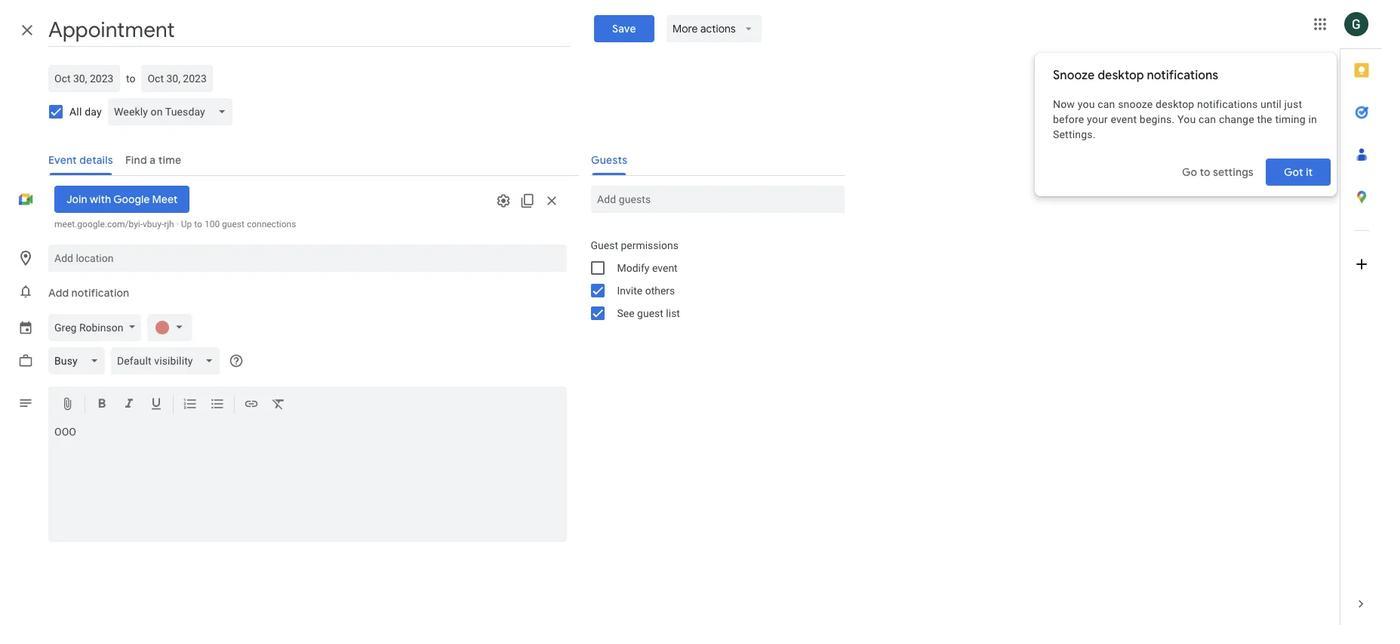Task type: describe. For each thing, give the bounding box(es) containing it.
add notification button
[[42, 275, 135, 311]]

now
[[1053, 98, 1075, 110]]

join
[[66, 193, 87, 206]]

actions
[[700, 22, 736, 35]]

meet.google.com/byi-vbuy-rjh · up to 100 guest connections
[[54, 219, 296, 230]]

day
[[85, 106, 102, 118]]

you
[[1178, 113, 1196, 125]]

meet
[[152, 193, 178, 206]]

more
[[673, 22, 698, 35]]

group containing guest permissions
[[579, 234, 845, 325]]

snooze desktop notifications heading
[[1053, 66, 1319, 85]]

ooo
[[54, 426, 76, 438]]

bulleted list image
[[210, 396, 225, 414]]

google
[[113, 193, 150, 206]]

guest permissions
[[591, 239, 679, 251]]

invite
[[617, 285, 643, 297]]

save button
[[594, 15, 654, 42]]

guest
[[591, 239, 618, 251]]

timing
[[1276, 113, 1306, 125]]

add
[[48, 286, 69, 300]]

begins.
[[1140, 113, 1175, 125]]

vbuy-
[[143, 219, 164, 230]]

italic image
[[122, 396, 137, 414]]

End date text field
[[148, 69, 207, 88]]

greg robinson
[[54, 322, 123, 334]]

Description text field
[[48, 426, 567, 539]]

others
[[645, 285, 675, 297]]

invite others
[[617, 285, 675, 297]]

Guests text field
[[597, 186, 839, 213]]

join with google meet
[[66, 193, 178, 206]]

before
[[1053, 113, 1085, 125]]

your
[[1087, 113, 1108, 125]]

snooze desktop notifications alert dialog
[[1035, 53, 1337, 196]]

now you can snooze desktop notifications until just before your event begins. you can change the timing in settings.
[[1053, 98, 1318, 140]]

Location text field
[[54, 245, 561, 272]]

add notification
[[48, 286, 129, 300]]

0 vertical spatial to
[[126, 72, 135, 85]]

guest inside group
[[637, 307, 664, 319]]

event inside now you can snooze desktop notifications until just before your event begins. you can change the timing in settings.
[[1111, 113, 1137, 125]]

until
[[1261, 98, 1282, 110]]

notification
[[71, 286, 129, 300]]

robinson
[[79, 322, 123, 334]]

formatting options toolbar
[[48, 387, 567, 423]]

see
[[617, 307, 635, 319]]

the
[[1258, 113, 1273, 125]]

modify
[[617, 262, 650, 274]]

up
[[181, 219, 192, 230]]

see guest list
[[617, 307, 680, 319]]

Start date text field
[[54, 69, 114, 88]]



Task type: vqa. For each thing, say whether or not it's contained in the screenshot.
"in"
yes



Task type: locate. For each thing, give the bounding box(es) containing it.
1 vertical spatial guest
[[637, 307, 664, 319]]

0 horizontal spatial guest
[[222, 219, 245, 230]]

notifications
[[1147, 68, 1219, 83], [1198, 98, 1258, 110]]

meet.google.com/byi-
[[54, 219, 143, 230]]

can up your
[[1098, 98, 1116, 110]]

·
[[176, 219, 179, 230]]

insert link image
[[244, 396, 259, 414]]

all day
[[69, 106, 102, 118]]

bold image
[[94, 396, 109, 414]]

guest
[[222, 219, 245, 230], [637, 307, 664, 319]]

to
[[126, 72, 135, 85], [194, 219, 202, 230]]

Title text field
[[48, 14, 570, 47]]

change
[[1219, 113, 1255, 125]]

permissions
[[621, 239, 679, 251]]

group
[[579, 234, 845, 325]]

notifications up now you can snooze desktop notifications until just before your event begins. you can change the timing in settings.
[[1147, 68, 1219, 83]]

1 vertical spatial event
[[652, 262, 678, 274]]

0 vertical spatial notifications
[[1147, 68, 1219, 83]]

notifications up change
[[1198, 98, 1258, 110]]

0 horizontal spatial desktop
[[1098, 68, 1144, 83]]

1 vertical spatial to
[[194, 219, 202, 230]]

snooze desktop notifications
[[1053, 68, 1219, 83]]

0 vertical spatial guest
[[222, 219, 245, 230]]

all
[[69, 106, 82, 118]]

desktop up snooze
[[1098, 68, 1144, 83]]

more actions arrow_drop_down
[[673, 22, 755, 35]]

arrow_drop_down
[[742, 22, 755, 35]]

notifications inside now you can snooze desktop notifications until just before your event begins. you can change the timing in settings.
[[1198, 98, 1258, 110]]

1 horizontal spatial guest
[[637, 307, 664, 319]]

numbered list image
[[183, 396, 198, 414]]

desktop up you
[[1156, 98, 1195, 110]]

remove formatting image
[[271, 396, 286, 414]]

event
[[1111, 113, 1137, 125], [652, 262, 678, 274]]

0 horizontal spatial event
[[652, 262, 678, 274]]

desktop
[[1098, 68, 1144, 83], [1156, 98, 1195, 110]]

just
[[1285, 98, 1303, 110]]

connections
[[247, 219, 296, 230]]

notifications inside heading
[[1147, 68, 1219, 83]]

guest left list
[[637, 307, 664, 319]]

1 horizontal spatial desktop
[[1156, 98, 1195, 110]]

join with google meet link
[[54, 186, 190, 213]]

1 vertical spatial desktop
[[1156, 98, 1195, 110]]

0 vertical spatial can
[[1098, 98, 1116, 110]]

1 vertical spatial notifications
[[1198, 98, 1258, 110]]

0 horizontal spatial to
[[126, 72, 135, 85]]

100
[[205, 219, 220, 230]]

greg
[[54, 322, 77, 334]]

settings.
[[1053, 128, 1096, 140]]

0 horizontal spatial can
[[1098, 98, 1116, 110]]

you
[[1078, 98, 1095, 110]]

list
[[666, 307, 680, 319]]

snooze
[[1118, 98, 1153, 110]]

None field
[[108, 98, 238, 125], [48, 347, 111, 375], [111, 347, 226, 375], [108, 98, 238, 125], [48, 347, 111, 375], [111, 347, 226, 375]]

0 vertical spatial desktop
[[1098, 68, 1144, 83]]

0 vertical spatial event
[[1111, 113, 1137, 125]]

snooze
[[1053, 68, 1095, 83]]

1 horizontal spatial to
[[194, 219, 202, 230]]

1 horizontal spatial event
[[1111, 113, 1137, 125]]

event up the others
[[652, 262, 678, 274]]

event down snooze
[[1111, 113, 1137, 125]]

to left end date text field
[[126, 72, 135, 85]]

to right up
[[194, 219, 202, 230]]

rjh
[[164, 219, 174, 230]]

modify event
[[617, 262, 678, 274]]

desktop inside now you can snooze desktop notifications until just before your event begins. you can change the timing in settings.
[[1156, 98, 1195, 110]]

1 vertical spatial can
[[1199, 113, 1217, 125]]

guest right 100
[[222, 219, 245, 230]]

tab list
[[1341, 49, 1383, 583]]

can
[[1098, 98, 1116, 110], [1199, 113, 1217, 125]]

desktop inside snooze desktop notifications heading
[[1098, 68, 1144, 83]]

in
[[1309, 113, 1318, 125]]

1 horizontal spatial can
[[1199, 113, 1217, 125]]

with
[[90, 193, 111, 206]]

underline image
[[149, 396, 164, 414]]

can right you
[[1199, 113, 1217, 125]]

save
[[612, 22, 636, 35]]



